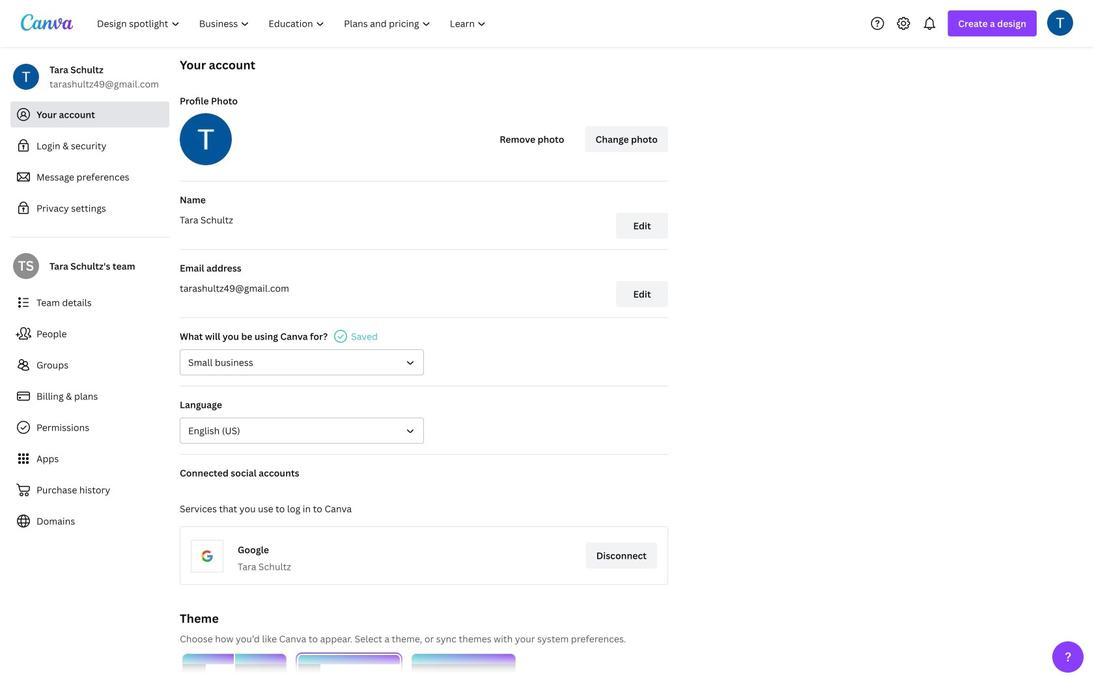 Task type: describe. For each thing, give the bounding box(es) containing it.
top level navigation element
[[89, 10, 497, 36]]

tara schultz's team element
[[13, 253, 39, 279]]

tara schultz's team image
[[13, 253, 39, 279]]

tara schultz image
[[1047, 10, 1073, 36]]

Language: English (US) button
[[180, 418, 424, 444]]



Task type: locate. For each thing, give the bounding box(es) containing it.
None button
[[180, 350, 424, 376], [182, 655, 287, 684], [297, 655, 401, 684], [412, 655, 516, 684], [180, 350, 424, 376], [182, 655, 287, 684], [297, 655, 401, 684], [412, 655, 516, 684]]



Task type: vqa. For each thing, say whether or not it's contained in the screenshot.
Tara Schultz's team icon
yes



